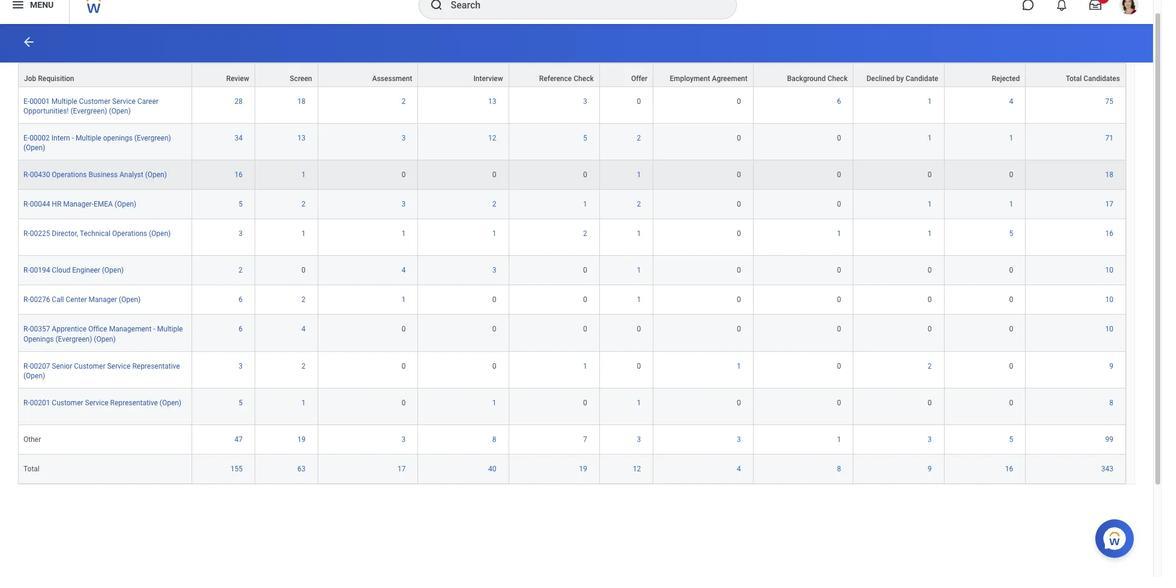 Task type: locate. For each thing, give the bounding box(es) containing it.
representative
[[132, 375, 180, 383], [110, 411, 158, 420]]

19 up 63
[[297, 448, 306, 456]]

total for total candidates
[[1066, 87, 1082, 95]]

0 horizontal spatial check
[[574, 87, 594, 95]]

apprentice
[[52, 338, 87, 346]]

1 button
[[302, 183, 307, 192], [637, 183, 643, 192], [583, 212, 589, 222], [928, 212, 934, 222], [1009, 212, 1015, 222], [637, 278, 643, 288], [402, 308, 407, 317], [637, 308, 643, 317], [637, 411, 643, 420], [837, 447, 843, 457]]

0 vertical spatial multiple
[[52, 110, 77, 118]]

reference
[[539, 87, 572, 95]]

r- for 00276
[[23, 308, 30, 317]]

r- up the 00276
[[23, 279, 30, 287]]

total inside popup button
[[1066, 87, 1082, 95]]

check for background check
[[828, 87, 848, 95]]

operations right technical
[[112, 242, 147, 251]]

opportunities!
[[23, 120, 69, 128]]

r- up the other element
[[23, 411, 30, 420]]

19 button down the 7
[[579, 477, 589, 486]]

openings
[[103, 147, 133, 155]]

service
[[112, 110, 136, 118], [107, 375, 131, 383], [85, 411, 108, 420]]

0 horizontal spatial -
[[72, 147, 74, 155]]

1 vertical spatial service
[[107, 375, 131, 383]]

service down r-00207 senior customer service representative (open)
[[85, 411, 108, 420]]

0 horizontal spatial 1 cell
[[509, 364, 600, 401]]

8 r- from the top
[[23, 411, 30, 420]]

check
[[574, 87, 594, 95], [828, 87, 848, 95]]

r-00044 hr manager-emea (open) link
[[23, 210, 136, 221]]

e-
[[23, 110, 30, 118], [23, 147, 30, 155]]

1 horizontal spatial 4
[[737, 477, 741, 486]]

2 vertical spatial 5
[[1009, 448, 1013, 456]]

8 row from the top
[[18, 401, 1126, 438]]

1 horizontal spatial 17 button
[[1105, 212, 1115, 222]]

r- left call
[[23, 308, 30, 317]]

0 horizontal spatial 17
[[398, 477, 406, 486]]

0 vertical spatial (evergreen)
[[71, 120, 107, 128]]

9 button
[[928, 477, 934, 486]]

10 button
[[1105, 278, 1115, 288], [1105, 308, 1115, 317]]

background
[[787, 87, 826, 95]]

assessment button
[[318, 76, 418, 99]]

1 row from the top
[[18, 76, 1126, 100]]

e-00001 multiple customer service career opportunities! (evergreen) (open) row
[[18, 100, 1126, 136]]

4 for top the 4 button
[[402, 279, 406, 287]]

representative inside r-00201 customer service representative (open) link
[[110, 411, 158, 420]]

total candidates
[[1066, 87, 1120, 95]]

r- inside r-00357 apprentice office management - multiple openings (evergreen) (open)
[[23, 338, 30, 346]]

0 button
[[402, 183, 407, 192], [492, 183, 498, 192], [583, 183, 589, 192], [737, 183, 743, 192], [837, 183, 843, 192], [928, 183, 934, 192], [1009, 183, 1015, 192], [737, 212, 743, 222], [837, 212, 843, 222], [302, 278, 307, 288], [583, 278, 589, 288], [737, 278, 743, 288], [837, 278, 843, 288], [928, 278, 934, 288], [1009, 278, 1015, 288], [492, 308, 498, 317], [583, 308, 589, 317], [737, 308, 743, 317], [837, 308, 843, 317], [928, 308, 934, 317], [1009, 308, 1015, 317], [402, 411, 407, 420], [928, 411, 934, 420]]

1 horizontal spatial 8 button
[[837, 477, 843, 486]]

0 vertical spatial 8
[[492, 448, 496, 456]]

0 horizontal spatial operations
[[52, 183, 87, 192]]

e- up the opportunities!
[[23, 110, 30, 118]]

(evergreen) right openings
[[134, 147, 171, 155]]

0 vertical spatial 5 button
[[239, 212, 244, 222]]

6 row from the top
[[18, 298, 1126, 328]]

multiple inside e-00002 intern - multiple openings (evergreen) (open)
[[76, 147, 101, 155]]

(evergreen) inside the e-00001 multiple customer service career opportunities! (evergreen) (open)
[[71, 120, 107, 128]]

justify image
[[11, 10, 25, 25]]

1 10 from the top
[[1105, 279, 1114, 287]]

5 button for r-00201 customer service representative (open)
[[239, 411, 244, 420]]

r- for 00207
[[23, 375, 30, 383]]

0 vertical spatial 16
[[234, 183, 243, 192]]

2 horizontal spatial 16
[[1105, 242, 1114, 251]]

0 vertical spatial e-
[[23, 110, 30, 118]]

total
[[1066, 87, 1082, 95], [23, 477, 40, 486]]

1 10 button from the top
[[1105, 278, 1115, 288]]

1 horizontal spatial 16 button
[[1005, 477, 1015, 486]]

search image
[[429, 10, 444, 25]]

1 vertical spatial e-
[[23, 147, 30, 155]]

3 row from the top
[[18, 203, 1126, 232]]

r-00225 director, technical operations (open)
[[23, 242, 171, 251]]

e- inside the e-00001 multiple customer service career opportunities! (evergreen) (open)
[[23, 110, 30, 118]]

1 vertical spatial 16 button
[[1005, 477, 1015, 486]]

operations
[[52, 183, 87, 192], [112, 242, 147, 251]]

4 button
[[402, 278, 407, 288], [737, 477, 743, 486]]

0 horizontal spatial 19 button
[[297, 447, 307, 457]]

other element
[[23, 446, 41, 456]]

r- up openings
[[23, 338, 30, 346]]

0 vertical spatial 10 button
[[1105, 278, 1115, 288]]

1 check from the left
[[574, 87, 594, 95]]

1 horizontal spatial check
[[828, 87, 848, 95]]

- right management
[[153, 338, 155, 346]]

1 horizontal spatial 16
[[1005, 477, 1013, 486]]

0 vertical spatial 4
[[402, 279, 406, 287]]

1 horizontal spatial 8
[[837, 477, 841, 486]]

reference check
[[539, 87, 594, 95]]

row containing r-00207 senior customer service representative (open)
[[18, 364, 1126, 401]]

1 vertical spatial representative
[[110, 411, 158, 420]]

r- up 00044
[[23, 183, 30, 192]]

1 vertical spatial 16
[[1105, 242, 1114, 251]]

2 e- from the top
[[23, 147, 30, 155]]

2 10 button from the top
[[1105, 308, 1115, 317]]

r-00357 apprentice office management - multiple openings (evergreen) (open) link
[[23, 335, 183, 356]]

0 vertical spatial 19 button
[[297, 447, 307, 457]]

47 button
[[234, 447, 244, 457]]

main content
[[0, 37, 1153, 503]]

customer for senior
[[74, 375, 105, 383]]

2 check from the left
[[828, 87, 848, 95]]

row
[[18, 76, 1126, 100], [18, 173, 1126, 203], [18, 203, 1126, 232], [18, 232, 1126, 269], [18, 269, 1126, 298], [18, 298, 1126, 328], [18, 364, 1126, 401], [18, 401, 1126, 438], [18, 438, 1126, 467], [18, 467, 1126, 497]]

00430
[[30, 183, 50, 192]]

0 horizontal spatial 16
[[234, 183, 243, 192]]

operations right 00430
[[52, 183, 87, 192]]

10 for 3
[[1105, 279, 1114, 287]]

99 button
[[1105, 447, 1115, 457]]

00357
[[30, 338, 50, 346]]

(open) inside the e-00001 multiple customer service career opportunities! (evergreen) (open)
[[109, 120, 131, 128]]

service inside r-00207 senior customer service representative (open)
[[107, 375, 131, 383]]

12 button
[[633, 477, 643, 486]]

check inside popup button
[[828, 87, 848, 95]]

multiple right intern
[[76, 147, 101, 155]]

0 horizontal spatial 4
[[402, 279, 406, 287]]

2 10 from the top
[[1105, 308, 1114, 317]]

(evergreen)
[[71, 120, 107, 128], [134, 147, 171, 155], [55, 347, 92, 356]]

00201
[[30, 411, 50, 420]]

9 row from the top
[[18, 438, 1126, 467]]

service down r-00357 apprentice office management - multiple openings (evergreen) (open) on the left of the page
[[107, 375, 131, 383]]

0 vertical spatial 19
[[297, 448, 306, 456]]

5 r- from the top
[[23, 308, 30, 317]]

service inside the e-00001 multiple customer service career opportunities! (evergreen) (open)
[[112, 110, 136, 118]]

multiple
[[52, 110, 77, 118], [76, 147, 101, 155], [157, 338, 183, 346]]

r- inside r-00207 senior customer service representative (open)
[[23, 375, 30, 383]]

19
[[297, 448, 306, 456], [579, 477, 587, 486]]

previous page image
[[22, 47, 36, 62]]

2 vertical spatial customer
[[52, 411, 83, 420]]

1 horizontal spatial 17
[[1105, 213, 1114, 221]]

8 button
[[492, 447, 498, 457], [837, 477, 843, 486]]

management
[[109, 338, 152, 346]]

1 cell
[[509, 364, 600, 401], [654, 364, 754, 401]]

1 vertical spatial 4
[[737, 477, 741, 486]]

1 vertical spatial 17
[[398, 477, 406, 486]]

2 1 cell from the left
[[654, 364, 754, 401]]

19 down the 7
[[579, 477, 587, 486]]

total left candidates
[[1066, 87, 1082, 95]]

(evergreen) inside e-00002 intern - multiple openings (evergreen) (open)
[[134, 147, 171, 155]]

1 horizontal spatial 1 cell
[[654, 364, 754, 401]]

-
[[72, 147, 74, 155], [153, 338, 155, 346]]

service for representative
[[107, 375, 131, 383]]

2 vertical spatial service
[[85, 411, 108, 420]]

1 vertical spatial 19 button
[[579, 477, 589, 486]]

4 for bottom the 4 button
[[737, 477, 741, 486]]

customer inside the e-00001 multiple customer service career opportunities! (evergreen) (open)
[[79, 110, 110, 118]]

- right intern
[[72, 147, 74, 155]]

19 button up 63
[[297, 447, 307, 457]]

total down other on the left of page
[[23, 477, 40, 486]]

1 vertical spatial 8 button
[[837, 477, 843, 486]]

0 vertical spatial 10
[[1105, 279, 1114, 287]]

1 horizontal spatial -
[[153, 338, 155, 346]]

4 row from the top
[[18, 232, 1126, 269]]

senior
[[52, 375, 72, 383]]

profile logan mcneil image
[[1120, 8, 1139, 29]]

1 vertical spatial -
[[153, 338, 155, 346]]

cell
[[192, 100, 255, 136], [255, 100, 318, 136], [318, 100, 418, 136], [418, 100, 509, 136], [509, 100, 600, 136], [600, 100, 654, 136], [654, 100, 754, 136], [754, 100, 854, 136], [854, 100, 944, 136], [944, 100, 1026, 136], [1026, 100, 1126, 136], [192, 136, 255, 173], [255, 136, 318, 173], [318, 136, 418, 173], [418, 136, 509, 173], [509, 136, 600, 173], [600, 136, 654, 173], [654, 136, 754, 173], [754, 136, 854, 173], [854, 136, 944, 173], [944, 136, 1026, 173], [1026, 136, 1126, 173], [192, 232, 255, 269], [255, 232, 318, 269], [318, 232, 418, 269], [418, 232, 509, 269], [509, 232, 600, 269], [600, 232, 654, 269], [654, 232, 754, 269], [754, 232, 854, 269], [854, 232, 944, 269], [192, 328, 255, 364], [255, 328, 318, 364], [318, 328, 418, 364], [418, 328, 509, 364], [509, 328, 600, 364], [600, 328, 654, 364], [654, 328, 754, 364], [754, 328, 854, 364], [854, 328, 944, 364], [944, 328, 1026, 364], [1026, 328, 1126, 364], [192, 364, 255, 401], [255, 364, 318, 401], [318, 364, 418, 401], [418, 364, 509, 401], [600, 364, 654, 401], [754, 364, 854, 401], [854, 364, 944, 401], [944, 364, 1026, 401], [1026, 364, 1126, 401], [255, 401, 318, 438], [418, 401, 509, 438], [754, 401, 854, 438], [1026, 401, 1126, 438]]

(open) inside r-00357 apprentice office management - multiple openings (evergreen) (open)
[[94, 347, 116, 356]]

1 horizontal spatial 19 button
[[579, 477, 589, 486]]

1 horizontal spatial total
[[1066, 87, 1082, 95]]

0 horizontal spatial 4 button
[[402, 278, 407, 288]]

1 r- from the top
[[23, 183, 30, 192]]

1 vertical spatial 4 button
[[737, 477, 743, 486]]

0 vertical spatial service
[[112, 110, 136, 118]]

10 button for 0
[[1105, 308, 1115, 317]]

representative down r-00207 senior customer service representative (open)
[[110, 411, 158, 420]]

5 for r-00201 customer service representative (open)
[[239, 411, 243, 420]]

1 vertical spatial 8
[[837, 477, 841, 486]]

5 row from the top
[[18, 269, 1126, 298]]

5 for r-00044 hr manager-emea (open)
[[239, 213, 243, 221]]

1 vertical spatial 10 button
[[1105, 308, 1115, 317]]

(evergreen) down apprentice
[[55, 347, 92, 356]]

(evergreen) up e-00002 intern - multiple openings (evergreen) (open) link
[[71, 120, 107, 128]]

1 vertical spatial (evergreen)
[[134, 147, 171, 155]]

r- down 00044
[[23, 242, 30, 251]]

row containing r-00194 cloud engineer (open)
[[18, 269, 1126, 298]]

e-00002 intern - multiple openings (evergreen) (open)
[[23, 147, 171, 165]]

1 vertical spatial 17 button
[[398, 477, 407, 486]]

17
[[1105, 213, 1114, 221], [398, 477, 406, 486]]

0 vertical spatial total
[[1066, 87, 1082, 95]]

multiple inside the e-00001 multiple customer service career opportunities! (evergreen) (open)
[[52, 110, 77, 118]]

candidate
[[906, 87, 938, 95]]

customer down the job requisition popup button
[[79, 110, 110, 118]]

r-
[[23, 183, 30, 192], [23, 213, 30, 221], [23, 242, 30, 251], [23, 279, 30, 287], [23, 308, 30, 317], [23, 338, 30, 346], [23, 375, 30, 383], [23, 411, 30, 420]]

7 r- from the top
[[23, 375, 30, 383]]

1 vertical spatial multiple
[[76, 147, 101, 155]]

2 vertical spatial 16
[[1005, 477, 1013, 486]]

1 horizontal spatial 4 button
[[737, 477, 743, 486]]

multiple up the opportunities!
[[52, 110, 77, 118]]

2 row from the top
[[18, 173, 1126, 203]]

2
[[302, 213, 306, 221], [492, 213, 496, 221], [637, 213, 641, 221], [239, 279, 243, 287], [302, 308, 306, 317]]

16 for 16 cell
[[1105, 242, 1114, 251]]

0 vertical spatial 8 button
[[492, 447, 498, 457]]

1
[[302, 183, 306, 192], [637, 183, 641, 192], [583, 213, 587, 221], [928, 213, 932, 221], [1009, 213, 1013, 221], [637, 279, 641, 287], [402, 308, 406, 317], [637, 308, 641, 317], [583, 375, 587, 383], [737, 375, 741, 383], [637, 411, 641, 420], [837, 448, 841, 456]]

343
[[1101, 477, 1114, 486]]

(open) inside e-00002 intern - multiple openings (evergreen) (open)
[[23, 156, 45, 165]]

3 button
[[402, 212, 407, 222], [492, 278, 498, 288], [402, 447, 407, 457], [637, 447, 643, 457], [737, 447, 743, 457], [928, 447, 934, 457]]

r- down openings
[[23, 375, 30, 383]]

0 horizontal spatial total
[[23, 477, 40, 486]]

34
[[1100, 7, 1107, 13]]

0 vertical spatial customer
[[79, 110, 110, 118]]

5
[[239, 213, 243, 221], [239, 411, 243, 420], [1009, 448, 1013, 456]]

7 row from the top
[[18, 364, 1126, 401]]

6 r- from the top
[[23, 338, 30, 346]]

0
[[402, 183, 406, 192], [492, 183, 496, 192], [583, 183, 587, 192], [737, 183, 741, 192], [837, 183, 841, 192], [928, 183, 932, 192], [1009, 183, 1013, 192], [737, 213, 741, 221], [837, 213, 841, 221], [302, 279, 306, 287], [583, 279, 587, 287], [737, 279, 741, 287], [837, 279, 841, 287], [928, 279, 932, 287], [1009, 279, 1013, 287], [492, 308, 496, 317], [583, 308, 587, 317], [737, 308, 741, 317], [837, 308, 841, 317], [928, 308, 932, 317], [1009, 308, 1013, 317], [402, 411, 406, 420], [928, 411, 932, 420]]

r-00430 operations business analyst (open)
[[23, 183, 167, 192]]

10 row from the top
[[18, 467, 1126, 497]]

5 button
[[239, 212, 244, 222], [239, 411, 244, 420], [1009, 447, 1015, 457]]

4 r- from the top
[[23, 279, 30, 287]]

1 vertical spatial customer
[[74, 375, 105, 383]]

interview button
[[418, 76, 508, 99]]

2 vertical spatial (evergreen)
[[55, 347, 92, 356]]

1 vertical spatial 5
[[239, 411, 243, 420]]

screen button
[[255, 76, 318, 99]]

customer
[[79, 110, 110, 118], [74, 375, 105, 383], [52, 411, 83, 420]]

e- inside e-00002 intern - multiple openings (evergreen) (open)
[[23, 147, 30, 155]]

check right background
[[828, 87, 848, 95]]

r-00044 hr manager-emea (open)
[[23, 213, 136, 221]]

16
[[234, 183, 243, 192], [1105, 242, 1114, 251], [1005, 477, 1013, 486]]

0 vertical spatial 16 button
[[234, 183, 244, 192]]

service left career
[[112, 110, 136, 118]]

r- for 00430
[[23, 183, 30, 192]]

0 vertical spatial 5
[[239, 213, 243, 221]]

r- left hr
[[23, 213, 30, 221]]

(open) inside r-00207 senior customer service representative (open)
[[23, 384, 45, 393]]

customer right '00201' on the left of page
[[52, 411, 83, 420]]

check right reference
[[574, 87, 594, 95]]

0 horizontal spatial 19
[[297, 448, 306, 456]]

17 button
[[1105, 212, 1115, 222], [398, 477, 407, 486]]

1 horizontal spatial 19
[[579, 477, 587, 486]]

analyst
[[120, 183, 143, 192]]

1 vertical spatial 5 button
[[239, 411, 244, 420]]

3 r- from the top
[[23, 242, 30, 251]]

0 vertical spatial representative
[[132, 375, 180, 383]]

rejected button
[[944, 76, 1025, 99]]

representative down management
[[132, 375, 180, 383]]

1 horizontal spatial operations
[[112, 242, 147, 251]]

63
[[297, 477, 306, 486]]

1 e- from the top
[[23, 110, 30, 118]]

0 vertical spatial -
[[72, 147, 74, 155]]

1 vertical spatial 10
[[1105, 308, 1114, 317]]

8 for the leftmost 8 button
[[492, 448, 496, 456]]

customer right senior
[[74, 375, 105, 383]]

0 vertical spatial 17 button
[[1105, 212, 1115, 222]]

1 vertical spatial operations
[[112, 242, 147, 251]]

1 vertical spatial 19
[[579, 477, 587, 486]]

r-00201 customer service representative (open) link
[[23, 409, 181, 420]]

check inside popup button
[[574, 87, 594, 95]]

1 vertical spatial total
[[23, 477, 40, 486]]

2 r- from the top
[[23, 213, 30, 221]]

job requisition
[[24, 87, 74, 95]]

16 inside 16 cell
[[1105, 242, 1114, 251]]

rejected
[[992, 87, 1020, 95]]

e- down the opportunities!
[[23, 147, 30, 155]]

19 button
[[297, 447, 307, 457], [579, 477, 589, 486]]

2 vertical spatial multiple
[[157, 338, 183, 346]]

customer inside r-00207 senior customer service representative (open)
[[74, 375, 105, 383]]

multiple right management
[[157, 338, 183, 346]]

0 horizontal spatial 8
[[492, 448, 496, 456]]



Task type: vqa. For each thing, say whether or not it's contained in the screenshot.


Task type: describe. For each thing, give the bounding box(es) containing it.
background check
[[787, 87, 848, 95]]

office
[[88, 338, 107, 346]]

openings
[[23, 347, 54, 356]]

emea
[[94, 213, 113, 221]]

- inside r-00357 apprentice office management - multiple openings (evergreen) (open)
[[153, 338, 155, 346]]

34 button
[[1082, 4, 1109, 31]]

representative inside r-00207 senior customer service representative (open)
[[132, 375, 180, 383]]

1 1 cell from the left
[[509, 364, 600, 401]]

155 button
[[230, 477, 244, 486]]

r- for 00201
[[23, 411, 30, 420]]

row containing r-00201 customer service representative (open)
[[18, 401, 1126, 438]]

r-00207 senior customer service representative (open)
[[23, 375, 180, 393]]

0 vertical spatial operations
[[52, 183, 87, 192]]

343 button
[[1101, 477, 1115, 486]]

9
[[928, 477, 932, 486]]

other
[[23, 448, 41, 456]]

r-00207 senior customer service representative (open) link
[[23, 372, 180, 393]]

18 button
[[1105, 183, 1115, 192]]

r-00430 operations business analyst (open) link
[[23, 181, 167, 192]]

row containing job requisition
[[18, 76, 1126, 100]]

review
[[226, 87, 249, 95]]

hr
[[52, 213, 61, 221]]

0 horizontal spatial 16 button
[[234, 183, 244, 192]]

10 button for 3
[[1105, 278, 1115, 288]]

row containing r-00276 call center manager (open)
[[18, 298, 1126, 328]]

e-00001 multiple customer service career opportunities! (evergreen) (open) link
[[23, 108, 158, 128]]

6 button
[[239, 308, 244, 317]]

check for reference check
[[574, 87, 594, 95]]

business
[[89, 183, 118, 192]]

service for career
[[112, 110, 136, 118]]

job
[[24, 87, 36, 95]]

Search Workday  search field
[[451, 4, 711, 31]]

r-00225 director, technical operations (open) link
[[23, 240, 171, 251]]

0 vertical spatial 4 button
[[402, 278, 407, 288]]

declined by candidate button
[[854, 76, 944, 99]]

row containing total
[[18, 467, 1126, 497]]

declined
[[867, 87, 895, 95]]

e-00002 intern - multiple openings (evergreen) (open) row
[[18, 136, 1126, 173]]

career
[[137, 110, 158, 118]]

r-00276 call center manager (open) link
[[23, 306, 141, 317]]

job requisition button
[[19, 76, 192, 99]]

19 for the leftmost 19 button
[[297, 448, 306, 456]]

7 button
[[583, 447, 589, 457]]

technical
[[80, 242, 110, 251]]

18
[[1105, 183, 1114, 192]]

63 button
[[297, 477, 307, 486]]

00001
[[30, 110, 50, 118]]

r- for 00225
[[23, 242, 30, 251]]

16 for the leftmost 16 button
[[234, 183, 243, 192]]

7
[[583, 448, 587, 456]]

row containing r-00044 hr manager-emea (open)
[[18, 203, 1126, 232]]

(evergreen) inside r-00357 apprentice office management - multiple openings (evergreen) (open)
[[55, 347, 92, 356]]

employment agreement button
[[654, 76, 753, 99]]

r- for 00044
[[23, 213, 30, 221]]

r- for 00357
[[23, 338, 30, 346]]

director,
[[52, 242, 78, 251]]

engineer
[[72, 279, 100, 287]]

by
[[896, 87, 904, 95]]

total element
[[23, 475, 40, 486]]

0 horizontal spatial 8 button
[[492, 447, 498, 457]]

center
[[66, 308, 87, 317]]

r-00201 customer service representative (open)
[[23, 411, 181, 420]]

menu
[[30, 12, 54, 22]]

- inside e-00002 intern - multiple openings (evergreen) (open)
[[72, 147, 74, 155]]

00225
[[30, 242, 50, 251]]

reference check button
[[509, 76, 599, 99]]

review button
[[192, 76, 255, 99]]

manager
[[89, 308, 117, 317]]

cloud
[[52, 279, 70, 287]]

e-00002 intern - multiple openings (evergreen) (open) link
[[23, 144, 171, 165]]

2 vertical spatial 5 button
[[1009, 447, 1015, 457]]

12
[[633, 477, 641, 486]]

5 button for r-00044 hr manager-emea (open)
[[239, 212, 244, 222]]

155
[[230, 477, 243, 486]]

00044
[[30, 213, 50, 221]]

0 horizontal spatial 17 button
[[398, 477, 407, 486]]

interview
[[474, 87, 503, 95]]

inbox large image
[[1089, 11, 1101, 23]]

multiple inside r-00357 apprentice office management - multiple openings (evergreen) (open)
[[157, 338, 183, 346]]

total for total element
[[23, 477, 40, 486]]

8 for 8 button to the bottom
[[837, 477, 841, 486]]

employment agreement
[[670, 87, 748, 95]]

r-00357 apprentice office management - multiple openings (evergreen) (open)
[[23, 338, 183, 356]]

16 cell
[[1026, 232, 1126, 269]]

customer for multiple
[[79, 110, 110, 118]]

row containing r-00430 operations business analyst (open)
[[18, 173, 1126, 203]]

00002
[[30, 147, 50, 155]]

requisition
[[38, 87, 74, 95]]

declined by candidate
[[867, 87, 938, 95]]

47
[[234, 448, 243, 456]]

employment
[[670, 87, 710, 95]]

manager-
[[63, 213, 94, 221]]

r-00194 cloud engineer (open)
[[23, 279, 124, 287]]

r- for 00194
[[23, 279, 30, 287]]

call
[[52, 308, 64, 317]]

e-00001 multiple customer service career opportunities! (evergreen) (open)
[[23, 110, 158, 128]]

main content containing job requisition
[[0, 37, 1153, 503]]

intern
[[52, 147, 70, 155]]

0 vertical spatial 17
[[1105, 213, 1114, 221]]

10 for 0
[[1105, 308, 1114, 317]]

e- for 00002
[[23, 147, 30, 155]]

row containing r-00225 director, technical operations (open)
[[18, 232, 1126, 269]]

r-00357 apprentice office management - multiple openings (evergreen) (open) row
[[18, 328, 1126, 364]]

agreement
[[712, 87, 748, 95]]

row containing other
[[18, 438, 1126, 467]]

notifications large image
[[1056, 11, 1068, 23]]

menu button
[[0, 0, 69, 37]]

19 for 19 button to the right
[[579, 477, 587, 486]]

e- for 00001
[[23, 110, 30, 118]]

40 button
[[488, 477, 498, 486]]

background check button
[[754, 76, 853, 99]]

candidates
[[1084, 87, 1120, 95]]

99
[[1105, 448, 1114, 456]]

workday assistant region
[[1095, 515, 1139, 558]]

16 for the right 16 button
[[1005, 477, 1013, 486]]

00276
[[30, 308, 50, 317]]

r-00276 call center manager (open)
[[23, 308, 141, 317]]



